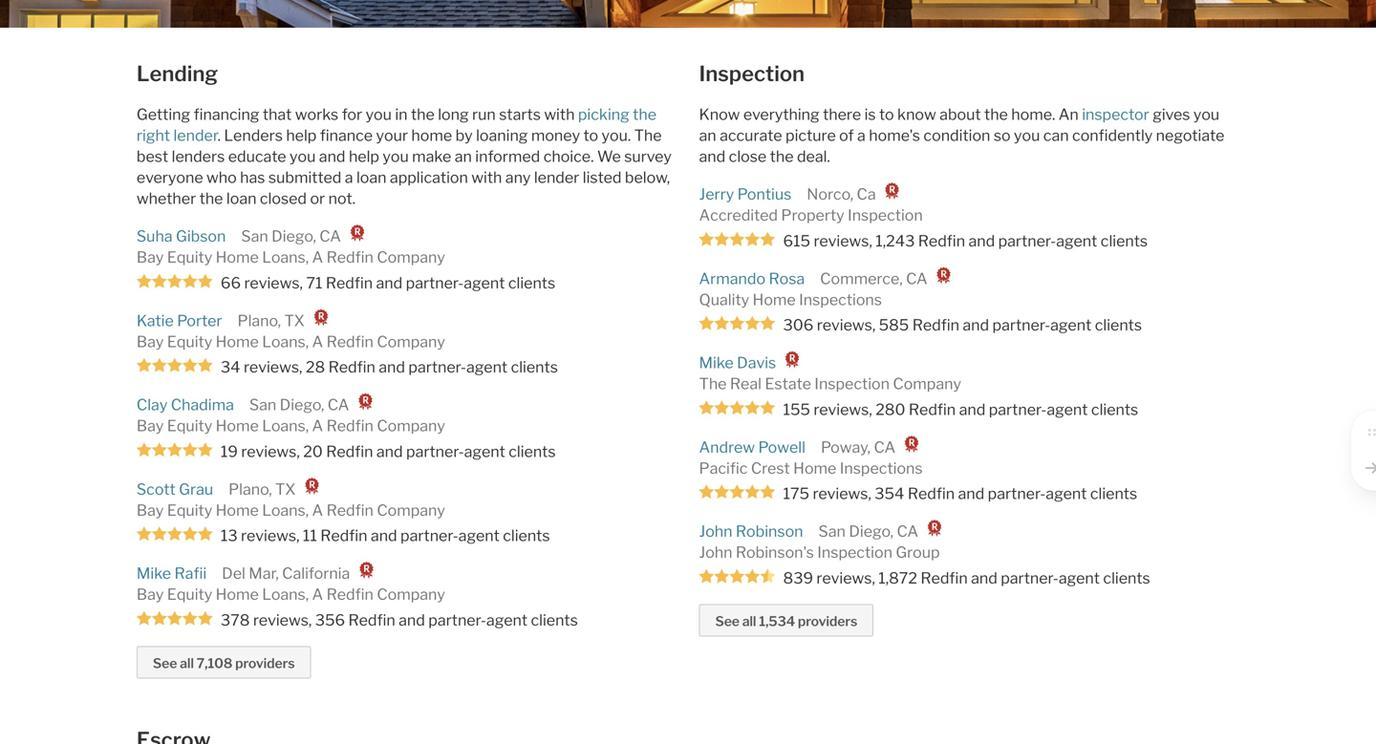 Task type: locate. For each thing, give the bounding box(es) containing it.
0 vertical spatial plano, tx
[[238, 312, 305, 330]]

loans, up 71
[[262, 248, 309, 267]]

diego, for 66 reviews
[[272, 227, 316, 246]]

money
[[531, 126, 580, 145]]

0 horizontal spatial the
[[634, 126, 662, 145]]

san up john robinson's inspection group
[[819, 523, 846, 541]]

partner- for 354
[[988, 485, 1046, 504]]

loans, up 11 in the left bottom of the page
[[262, 501, 309, 520]]

can
[[1044, 126, 1070, 145]]

agent for 306 reviews , 585 redfin and partner-agent clients
[[1051, 316, 1092, 335]]

4 rating 5.0 out of 5 element from the top
[[137, 527, 213, 544]]

and right 71
[[376, 274, 403, 292]]

, left 280
[[869, 401, 873, 419]]

company up 66 reviews , 71 redfin and partner-agent clients
[[377, 248, 445, 267]]

1 horizontal spatial to
[[880, 105, 895, 124]]

home for 13 reviews , 11 redfin and partner-agent clients
[[216, 501, 259, 520]]

lenders
[[172, 147, 225, 166]]

1 vertical spatial an
[[455, 147, 472, 166]]

home down del
[[216, 586, 259, 604]]

1 horizontal spatial providers
[[798, 614, 858, 630]]

armando rosa
[[699, 269, 805, 288]]

, left 28
[[299, 358, 303, 377]]

educate
[[228, 147, 286, 166]]

a inside gives you an accurate picture of a home's condition so you can confidently negotiate and close the deal.
[[858, 126, 866, 145]]

plano, down 66
[[238, 312, 281, 330]]

armando
[[699, 269, 766, 288]]

175
[[784, 485, 810, 504]]

with up money
[[544, 105, 575, 124]]

1 horizontal spatial a
[[858, 126, 866, 145]]

1 horizontal spatial mike
[[699, 354, 734, 372]]

ca up group
[[897, 523, 919, 541]]

0 horizontal spatial mike
[[137, 565, 171, 583]]

equity down porter
[[167, 333, 212, 351]]

reviews down john robinson's inspection group
[[817, 569, 872, 588]]

280
[[876, 401, 906, 419]]

1 horizontal spatial all
[[743, 614, 757, 630]]

everything
[[744, 105, 820, 124]]

a up 71
[[312, 248, 323, 267]]

0 horizontal spatial help
[[286, 126, 317, 145]]

plano,
[[238, 312, 281, 330], [229, 480, 272, 499]]

ca down not.
[[320, 227, 341, 246]]

california
[[282, 565, 350, 583]]

0 vertical spatial a
[[858, 126, 866, 145]]

agent for 378 reviews , 356 redfin and partner-agent clients
[[487, 611, 528, 630]]

20
[[303, 443, 323, 461]]

rating 5.0 out of 5 element for chadima
[[137, 442, 213, 460]]

1 vertical spatial all
[[180, 656, 194, 672]]

redfin right 356
[[348, 611, 396, 630]]

redfin right 280
[[909, 401, 956, 419]]

home down 'rosa'
[[753, 290, 796, 309]]

san
[[241, 227, 268, 246], [249, 396, 277, 415], [819, 523, 846, 541]]

and for 585 redfin and partner-agent clients
[[963, 316, 990, 335]]

0 horizontal spatial to
[[584, 126, 599, 145]]

1 vertical spatial plano,
[[229, 480, 272, 499]]

you left in
[[366, 105, 392, 124]]

2 vertical spatial san diego, ca
[[819, 523, 919, 541]]

loan down has
[[227, 189, 257, 208]]

condition
[[924, 126, 991, 145]]

3 rating 5.0 out of 5 element from the top
[[137, 442, 213, 460]]

2 bay from the top
[[137, 333, 164, 351]]

home for 378 reviews , 356 redfin and partner-agent clients
[[216, 586, 259, 604]]

redfin up 66 reviews , 71 redfin and partner-agent clients
[[327, 248, 374, 267]]

5 rating 5.0 out of 5 element from the top
[[137, 611, 213, 629]]

rating 4.8 out of 5 element for accredited
[[699, 231, 776, 249]]

know everything there is to know about the home. an inspector
[[699, 105, 1150, 124]]

loans, up "20"
[[262, 417, 309, 436]]

armando rosa link
[[699, 269, 805, 288]]

clients
[[1101, 232, 1148, 250], [508, 274, 556, 292], [1095, 316, 1143, 335], [511, 358, 558, 377], [1092, 401, 1139, 419], [509, 443, 556, 461], [1091, 485, 1138, 504], [503, 527, 550, 546], [1104, 569, 1151, 588], [531, 611, 578, 630]]

1 vertical spatial providers
[[235, 656, 295, 672]]

378 reviews , 356 redfin and partner-agent clients
[[221, 611, 578, 630]]

chadima
[[171, 396, 234, 415]]

mar,
[[249, 565, 279, 583]]

help
[[286, 126, 317, 145], [349, 147, 380, 166]]

clients for 1,872 redfin and partner-agent clients
[[1104, 569, 1151, 588]]

rating 4.7 out of 5 element
[[699, 569, 776, 587]]

providers for lending
[[235, 656, 295, 672]]

ca
[[320, 227, 341, 246], [906, 269, 928, 288], [328, 396, 349, 415], [874, 438, 896, 457], [897, 523, 919, 541]]

0 vertical spatial plano,
[[238, 312, 281, 330]]

the inside . lenders help finance your home by loaning money to you. the best lenders educate you and help you make an informed choice. we survey everyone who has submitted a loan application with any lender listed below, whether the loan closed or not.
[[199, 189, 223, 208]]

san diego, ca for 66 reviews
[[241, 227, 341, 246]]

0 horizontal spatial with
[[472, 168, 502, 187]]

clients for 20 redfin and partner-agent clients
[[509, 443, 556, 461]]

1 vertical spatial to
[[584, 126, 599, 145]]

lender down choice.
[[534, 168, 580, 187]]

2 rating 4.8 out of 5 element from the top
[[699, 316, 776, 333]]

1 vertical spatial lender
[[534, 168, 580, 187]]

1 vertical spatial mike
[[137, 565, 171, 583]]

1 vertical spatial with
[[472, 168, 502, 187]]

and right 585
[[963, 316, 990, 335]]

reviews up mar, at the left bottom
[[241, 527, 296, 546]]

1 vertical spatial the
[[699, 375, 727, 394]]

1 a from the top
[[312, 248, 323, 267]]

1 bay from the top
[[137, 248, 164, 267]]

19 reviews , 20 redfin and partner-agent clients
[[221, 443, 556, 461]]

0 vertical spatial help
[[286, 126, 317, 145]]

lender inside picking the right lender
[[174, 126, 218, 145]]

the up so
[[985, 105, 1009, 124]]

bay equity home loans, a redfin company for 13 reviews
[[137, 501, 445, 520]]

to right is
[[880, 105, 895, 124]]

and right 1,872
[[972, 569, 998, 588]]

choice.
[[544, 147, 594, 166]]

4 bay from the top
[[137, 501, 164, 520]]

starts
[[499, 105, 541, 124]]

and inside . lenders help finance your home by loaning money to you. the best lenders educate you and help you make an informed choice. we survey everyone who has submitted a loan application with any lender listed below, whether the loan closed or not.
[[319, 147, 346, 166]]

company up the 155 reviews , 280 redfin and partner-agent clients
[[893, 375, 962, 394]]

home for 34 reviews , 28 redfin and partner-agent clients
[[216, 333, 259, 351]]

rating 5.0 out of 5 element
[[137, 273, 213, 291], [137, 358, 213, 375], [137, 442, 213, 460], [137, 527, 213, 544], [137, 611, 213, 629]]

inspections
[[799, 290, 882, 309], [840, 459, 923, 478]]

378
[[221, 611, 250, 630]]

clay chadima
[[137, 396, 234, 415]]

scott grau link
[[137, 480, 213, 499]]

redfin up 34 reviews , 28 redfin and partner-agent clients
[[327, 333, 374, 351]]

0 horizontal spatial loan
[[227, 189, 257, 208]]

accredited
[[699, 206, 778, 225]]

who
[[207, 168, 237, 187]]

a right of
[[858, 126, 866, 145]]

see all 1,534 providers
[[716, 614, 858, 630]]

redfin right 1,243
[[919, 232, 966, 250]]

and inside gives you an accurate picture of a home's condition so you can confidently negotiate and close the deal.
[[699, 147, 726, 166]]

1 horizontal spatial loan
[[357, 168, 387, 187]]

0 horizontal spatial all
[[180, 656, 194, 672]]

agent for 66 reviews , 71 redfin and partner-agent clients
[[464, 274, 505, 292]]

application
[[390, 168, 468, 187]]

redfin right 71
[[326, 274, 373, 292]]

the down "who"
[[199, 189, 223, 208]]

loan down your
[[357, 168, 387, 187]]

155
[[784, 401, 811, 419]]

pacific
[[699, 459, 748, 478]]

inspections down commerce,
[[799, 290, 882, 309]]

inspector
[[1083, 105, 1150, 124]]

equity
[[167, 248, 212, 267], [167, 333, 212, 351], [167, 417, 212, 436], [167, 501, 212, 520], [167, 586, 212, 604]]

diego,
[[272, 227, 316, 246], [280, 396, 324, 415], [849, 523, 894, 541]]

2 loans, from the top
[[262, 333, 309, 351]]

the real estate inspection company
[[699, 375, 962, 394]]

4 equity from the top
[[167, 501, 212, 520]]

plano, for scott grau
[[229, 480, 272, 499]]

lenders
[[224, 126, 283, 145]]

3 bay from the top
[[137, 417, 164, 436]]

bay down katie on the top left of the page
[[137, 333, 164, 351]]

0 vertical spatial tx
[[284, 312, 305, 330]]

, for 34 reviews
[[299, 358, 303, 377]]

andrew powell
[[699, 438, 806, 457]]

306 reviews , 585 redfin and partner-agent clients
[[784, 316, 1143, 335]]

with inside . lenders help finance your home by loaning money to you. the best lenders educate you and help you make an informed choice. we survey everyone who has submitted a loan application with any lender listed below, whether the loan closed or not.
[[472, 168, 502, 187]]

, for 66 reviews
[[300, 274, 303, 292]]

66
[[221, 274, 241, 292]]

0 horizontal spatial a
[[345, 168, 353, 187]]

5 equity from the top
[[167, 586, 212, 604]]

and for 1,243 redfin and partner-agent clients
[[969, 232, 995, 250]]

4 loans, from the top
[[262, 501, 309, 520]]

inspection up 1,243
[[848, 206, 923, 225]]

reviews right 66
[[244, 274, 300, 292]]

an inside gives you an accurate picture of a home's condition so you can confidently negotiate and close the deal.
[[699, 126, 717, 145]]

0 vertical spatial an
[[699, 126, 717, 145]]

1 equity from the top
[[167, 248, 212, 267]]

reviews right 378 at the bottom of page
[[253, 611, 309, 630]]

1 vertical spatial san
[[249, 396, 277, 415]]

tx right porter
[[284, 312, 305, 330]]

bay down "suha"
[[137, 248, 164, 267]]

0 horizontal spatial lender
[[174, 126, 218, 145]]

equity for chadima
[[167, 417, 212, 436]]

clients for 585 redfin and partner-agent clients
[[1095, 316, 1143, 335]]

diego, for 19 reviews
[[280, 396, 324, 415]]

bay equity home loans, a redfin company up 11 in the left bottom of the page
[[137, 501, 445, 520]]

175 reviews , 354 redfin and partner-agent clients
[[784, 485, 1138, 504]]

katie
[[137, 312, 174, 330]]

san for john robinson
[[819, 523, 846, 541]]

0 vertical spatial john
[[699, 523, 733, 541]]

financing
[[194, 105, 260, 124]]

bay for suha gibson
[[137, 248, 164, 267]]

.
[[218, 126, 221, 145]]

finance
[[320, 126, 373, 145]]

1 horizontal spatial lender
[[534, 168, 580, 187]]

see left 7,108
[[153, 656, 177, 672]]

gibson
[[176, 227, 226, 246]]

the
[[411, 105, 435, 124], [633, 105, 657, 124], [985, 105, 1009, 124], [770, 147, 794, 166], [199, 189, 223, 208]]

tx for 34 reviews
[[284, 312, 305, 330]]

san diego, ca down 28
[[249, 396, 349, 415]]

and for 356 redfin and partner-agent clients
[[399, 611, 425, 630]]

company up 13 reviews , 11 redfin and partner-agent clients
[[377, 501, 445, 520]]

0 vertical spatial all
[[743, 614, 757, 630]]

diego, down 28
[[280, 396, 324, 415]]

0 vertical spatial with
[[544, 105, 575, 124]]

5 a from the top
[[312, 586, 323, 604]]

a down california
[[312, 586, 323, 604]]

0 horizontal spatial see
[[153, 656, 177, 672]]

rating 5.0 out of 5 element up scott grau
[[137, 442, 213, 460]]

equity down suha gibson link
[[167, 248, 212, 267]]

1 vertical spatial a
[[345, 168, 353, 187]]

rating 4.8 out of 5 element
[[699, 231, 776, 249], [699, 316, 776, 333], [699, 400, 776, 418], [699, 484, 776, 502]]

ca for 19 reviews , 20 redfin and partner-agent clients
[[328, 396, 349, 415]]

survey
[[625, 147, 672, 166]]

the right picking
[[633, 105, 657, 124]]

real
[[730, 375, 762, 394]]

and right 354
[[959, 485, 985, 504]]

and right 280
[[960, 401, 986, 419]]

company up 19 reviews , 20 redfin and partner-agent clients
[[377, 417, 445, 436]]

redfin up 356
[[327, 586, 374, 604]]

1 vertical spatial john
[[699, 544, 733, 562]]

rating 5.0 out of 5 element up clay chadima link
[[137, 358, 213, 375]]

reviews down property
[[814, 232, 870, 250]]

ca down 280
[[874, 438, 896, 457]]

loans, for 66 reviews
[[262, 248, 309, 267]]

all left 1,534
[[743, 614, 757, 630]]

3 equity from the top
[[167, 417, 212, 436]]

home.
[[1012, 105, 1056, 124]]

, left "20"
[[297, 443, 300, 461]]

1 vertical spatial san diego, ca
[[249, 396, 349, 415]]

4 rating 4.8 out of 5 element from the top
[[699, 484, 776, 502]]

306
[[784, 316, 814, 335]]

loans, for 19 reviews
[[262, 417, 309, 436]]

whether
[[137, 189, 196, 208]]

providers right 7,108
[[235, 656, 295, 672]]

bay for mike rafii
[[137, 586, 164, 604]]

1 loans, from the top
[[262, 248, 309, 267]]

bay down mike rafii link
[[137, 586, 164, 604]]

3 a from the top
[[312, 417, 323, 436]]

2 john from the top
[[699, 544, 733, 562]]

1 vertical spatial diego,
[[280, 396, 324, 415]]

a for 20
[[312, 417, 323, 436]]

john
[[699, 523, 733, 541], [699, 544, 733, 562]]

2 rating 5.0 out of 5 element from the top
[[137, 358, 213, 375]]

0 horizontal spatial providers
[[235, 656, 295, 672]]

4 bay equity home loans, a redfin company from the top
[[137, 501, 445, 520]]

reviews down pacific crest home inspections
[[813, 485, 869, 504]]

1 john from the top
[[699, 523, 733, 541]]

2 bay equity home loans, a redfin company from the top
[[137, 333, 445, 351]]

all left 7,108
[[180, 656, 194, 672]]

reviews for 378 reviews
[[253, 611, 309, 630]]

and left close
[[699, 147, 726, 166]]

john robinson's inspection group
[[699, 544, 940, 562]]

0 vertical spatial providers
[[798, 614, 858, 630]]

that
[[263, 105, 292, 124]]

0 vertical spatial diego,
[[272, 227, 316, 246]]

1 vertical spatial tx
[[275, 480, 296, 499]]

0 vertical spatial san
[[241, 227, 268, 246]]

1 vertical spatial see
[[153, 656, 177, 672]]

and down finance
[[319, 147, 346, 166]]

company for 71 redfin and partner-agent clients
[[377, 248, 445, 267]]

equity down clay chadima at bottom left
[[167, 417, 212, 436]]

scott grau
[[137, 480, 213, 499]]

0 vertical spatial lender
[[174, 126, 218, 145]]

picking the right lender
[[137, 105, 657, 145]]

inspections up 354
[[840, 459, 923, 478]]

and for 1,872 redfin and partner-agent clients
[[972, 569, 998, 588]]

san down closed
[[241, 227, 268, 246]]

and right 28
[[379, 358, 405, 377]]

, for 13 reviews
[[296, 527, 300, 546]]

1 rating 4.8 out of 5 element from the top
[[699, 231, 776, 249]]

, left 1,872
[[872, 569, 876, 588]]

and right 1,243
[[969, 232, 995, 250]]

bay down scott
[[137, 501, 164, 520]]

2 vertical spatial san
[[819, 523, 846, 541]]

3 rating 4.8 out of 5 element from the top
[[699, 400, 776, 418]]

company
[[377, 248, 445, 267], [377, 333, 445, 351], [893, 375, 962, 394], [377, 417, 445, 436], [377, 501, 445, 520], [377, 586, 445, 604]]

redfin
[[919, 232, 966, 250], [327, 248, 374, 267], [326, 274, 373, 292], [913, 316, 960, 335], [327, 333, 374, 351], [328, 358, 376, 377], [909, 401, 956, 419], [327, 417, 374, 436], [326, 443, 373, 461], [908, 485, 955, 504], [327, 501, 374, 520], [321, 527, 368, 546], [921, 569, 968, 588], [327, 586, 374, 604], [348, 611, 396, 630]]

an
[[1059, 105, 1079, 124]]

0 horizontal spatial an
[[455, 147, 472, 166]]

pontius
[[738, 185, 792, 204]]

plano, tx for 34
[[238, 312, 305, 330]]

3 loans, from the top
[[262, 417, 309, 436]]

2 a from the top
[[312, 333, 323, 351]]

company for 356 redfin and partner-agent clients
[[377, 586, 445, 604]]

mike left rafii
[[137, 565, 171, 583]]

4 a from the top
[[312, 501, 323, 520]]

3 bay equity home loans, a redfin company from the top
[[137, 417, 445, 436]]

san right chadima
[[249, 396, 277, 415]]

1 bay equity home loans, a redfin company from the top
[[137, 248, 445, 267]]

suha gibson
[[137, 227, 226, 246]]

ca down 34 reviews , 28 redfin and partner-agent clients
[[328, 396, 349, 415]]

,
[[870, 232, 873, 250], [300, 274, 303, 292], [873, 316, 876, 335], [299, 358, 303, 377], [869, 401, 873, 419], [297, 443, 300, 461], [869, 485, 872, 504], [296, 527, 300, 546], [872, 569, 876, 588], [309, 611, 312, 630]]

andrew
[[699, 438, 755, 457]]

a for 11
[[312, 501, 323, 520]]

home for 19 reviews , 20 redfin and partner-agent clients
[[216, 417, 259, 436]]

bay
[[137, 248, 164, 267], [137, 333, 164, 351], [137, 417, 164, 436], [137, 501, 164, 520], [137, 586, 164, 604]]

mike for bay
[[137, 565, 171, 583]]

reviews right 19
[[241, 443, 297, 461]]

rating 4.8 out of 5 element for pacific
[[699, 484, 776, 502]]

0 vertical spatial san diego, ca
[[241, 227, 341, 246]]

san diego, ca down closed
[[241, 227, 341, 246]]

bay equity home loans, a redfin company down 'del mar, california'
[[137, 586, 445, 604]]

company for 28 redfin and partner-agent clients
[[377, 333, 445, 351]]

reviews down the real estate inspection company on the bottom of page
[[814, 401, 869, 419]]

san diego, ca
[[241, 227, 341, 246], [249, 396, 349, 415], [819, 523, 919, 541]]

0 vertical spatial to
[[880, 105, 895, 124]]

1 horizontal spatial help
[[349, 147, 380, 166]]

equity for rafii
[[167, 586, 212, 604]]

about
[[940, 105, 982, 124]]

ca for 66 reviews , 71 redfin and partner-agent clients
[[320, 227, 341, 246]]

1 horizontal spatial see
[[716, 614, 740, 630]]

bay equity home loans, a redfin company for 19 reviews
[[137, 417, 445, 436]]

2 equity from the top
[[167, 333, 212, 351]]

close
[[729, 147, 767, 166]]

diego, down 354
[[849, 523, 894, 541]]

34
[[221, 358, 241, 377]]

1 vertical spatial help
[[349, 147, 380, 166]]

0 vertical spatial inspections
[[799, 290, 882, 309]]

0 vertical spatial see
[[716, 614, 740, 630]]

a up "20"
[[312, 417, 323, 436]]

agent for 19 reviews , 20 redfin and partner-agent clients
[[464, 443, 506, 461]]

in
[[395, 105, 408, 124]]

rating 5.0 out of 5 element up mike rafii link
[[137, 527, 213, 544]]

providers right 1,534
[[798, 614, 858, 630]]

reviews for 615 reviews
[[814, 232, 870, 250]]

deal.
[[797, 147, 831, 166]]

1 horizontal spatial an
[[699, 126, 717, 145]]

reviews for 34 reviews
[[244, 358, 299, 377]]

rafii
[[175, 565, 207, 583]]

see for lending
[[153, 656, 177, 672]]

5 loans, from the top
[[262, 586, 309, 604]]

san for clay chadima
[[249, 396, 277, 415]]

19
[[221, 443, 238, 461]]

1,872
[[879, 569, 918, 588]]

0 vertical spatial mike
[[699, 354, 734, 372]]

ca for 839 reviews , 1,872 redfin and partner-agent clients
[[897, 523, 919, 541]]

1 vertical spatial plano, tx
[[229, 480, 296, 499]]

bay equity home loans, a redfin company up "20"
[[137, 417, 445, 436]]

with down informed
[[472, 168, 502, 187]]

0 vertical spatial loan
[[357, 168, 387, 187]]

rating 4.8 out of 5 element for the
[[699, 400, 776, 418]]

0 vertical spatial the
[[634, 126, 662, 145]]

crest
[[751, 459, 790, 478]]

, for 615 reviews
[[870, 232, 873, 250]]

company up "378 reviews , 356 redfin and partner-agent clients"
[[377, 586, 445, 604]]

see down rating 4.7 out of 5 element
[[716, 614, 740, 630]]

a for 71
[[312, 248, 323, 267]]

a for 28
[[312, 333, 323, 351]]

1 rating 5.0 out of 5 element from the top
[[137, 273, 213, 291]]

gives you an accurate picture of a home's condition so you can confidently negotiate and close the deal.
[[699, 105, 1225, 166]]

mike up real
[[699, 354, 734, 372]]

2 vertical spatial diego,
[[849, 523, 894, 541]]

plano, tx down 66
[[238, 312, 305, 330]]

rating 5.0 out of 5 element for porter
[[137, 358, 213, 375]]

informed
[[475, 147, 540, 166]]

, for 155 reviews
[[869, 401, 873, 419]]

a up 28
[[312, 333, 323, 351]]

reviews for 66 reviews
[[244, 274, 300, 292]]

5 bay from the top
[[137, 586, 164, 604]]

and for 354 redfin and partner-agent clients
[[959, 485, 985, 504]]

5 bay equity home loans, a redfin company from the top
[[137, 586, 445, 604]]

clients for 71 redfin and partner-agent clients
[[508, 274, 556, 292]]

diego, for 839 reviews
[[849, 523, 894, 541]]



Task type: describe. For each thing, give the bounding box(es) containing it.
redfin down group
[[921, 569, 968, 588]]

equity for gibson
[[167, 248, 212, 267]]

see all 7,108 providers
[[153, 656, 295, 672]]

san diego, ca for 839 reviews
[[819, 523, 919, 541]]

all for lending
[[180, 656, 194, 672]]

the inside gives you an accurate picture of a home's condition so you can confidently negotiate and close the deal.
[[770, 147, 794, 166]]

, for 175 reviews
[[869, 485, 872, 504]]

bay equity home loans, a redfin company for 34 reviews
[[137, 333, 445, 351]]

robinson
[[736, 523, 804, 541]]

norco, ca
[[807, 185, 876, 204]]

loans, for 13 reviews
[[262, 501, 309, 520]]

reviews for 155 reviews
[[814, 401, 869, 419]]

you up negotiate
[[1194, 105, 1220, 124]]

partner- for 280
[[989, 401, 1047, 419]]

katie porter
[[137, 312, 222, 330]]

reviews for 175 reviews
[[813, 485, 869, 504]]

the inside . lenders help finance your home by loaning money to you. the best lenders educate you and help you make an informed choice. we survey everyone who has submitted a loan application with any lender listed below, whether the loan closed or not.
[[634, 126, 662, 145]]

redfin up 19 reviews , 20 redfin and partner-agent clients
[[327, 417, 374, 436]]

the right in
[[411, 105, 435, 124]]

356
[[315, 611, 345, 630]]

redfin right "20"
[[326, 443, 373, 461]]

mike rafii link
[[137, 565, 207, 583]]

mike rafii
[[137, 565, 207, 583]]

del mar, california
[[222, 565, 350, 583]]

so
[[994, 126, 1011, 145]]

not.
[[329, 189, 356, 208]]

mike davis
[[699, 354, 777, 372]]

commerce, ca
[[821, 269, 928, 288]]

585
[[879, 316, 910, 335]]

agent for 615 reviews , 1,243 redfin and partner-agent clients
[[1057, 232, 1098, 250]]

home
[[412, 126, 452, 145]]

works
[[295, 105, 339, 124]]

reviews for 13 reviews
[[241, 527, 296, 546]]

loaning
[[476, 126, 528, 145]]

a inside . lenders help finance your home by loaning money to you. the best lenders educate you and help you make an informed choice. we survey everyone who has submitted a loan application with any lender listed below, whether the loan closed or not.
[[345, 168, 353, 187]]

inspection up everything
[[699, 61, 805, 87]]

partner- for 356
[[429, 611, 487, 630]]

and for 28 redfin and partner-agent clients
[[379, 358, 405, 377]]

you up submitted
[[290, 147, 316, 166]]

inspector link
[[1083, 105, 1150, 124]]

know
[[699, 105, 740, 124]]

andrew powell link
[[699, 438, 806, 457]]

the inside picking the right lender
[[633, 105, 657, 124]]

clients for 28 redfin and partner-agent clients
[[511, 358, 558, 377]]

clients for 1,243 redfin and partner-agent clients
[[1101, 232, 1148, 250]]

jerry
[[699, 185, 735, 204]]

7,108
[[197, 656, 233, 672]]

bay for katie porter
[[137, 333, 164, 351]]

pacific crest home inspections
[[699, 459, 923, 478]]

scott
[[137, 480, 176, 499]]

inspection up 280
[[815, 375, 890, 394]]

plano, for katie porter
[[238, 312, 281, 330]]

agent for 155 reviews , 280 redfin and partner-agent clients
[[1047, 401, 1089, 419]]

plano, tx for 13
[[229, 480, 296, 499]]

jerry pontius
[[699, 185, 792, 204]]

66 reviews , 71 redfin and partner-agent clients
[[221, 274, 556, 292]]

redfin right 354
[[908, 485, 955, 504]]

bay equity home loans, a redfin company for 66 reviews
[[137, 248, 445, 267]]

rating 5.0 out of 5 element for rafii
[[137, 611, 213, 629]]

clients for 354 redfin and partner-agent clients
[[1091, 485, 1138, 504]]

everyone
[[137, 168, 203, 187]]

any
[[506, 168, 531, 187]]

home's
[[869, 126, 921, 145]]

home for 175 reviews , 354 redfin and partner-agent clients
[[794, 459, 837, 478]]

powell
[[759, 438, 806, 457]]

1 horizontal spatial with
[[544, 105, 575, 124]]

john for john robinson
[[699, 523, 733, 541]]

below,
[[625, 168, 670, 187]]

redfin up 13 reviews , 11 redfin and partner-agent clients
[[327, 501, 374, 520]]

agent for 175 reviews , 354 redfin and partner-agent clients
[[1046, 485, 1088, 504]]

agent for 34 reviews , 28 redfin and partner-agent clients
[[467, 358, 508, 377]]

you down your
[[383, 147, 409, 166]]

615
[[784, 232, 811, 250]]

13 reviews , 11 redfin and partner-agent clients
[[221, 527, 550, 546]]

lender inside . lenders help finance your home by loaning money to you. the best lenders educate you and help you make an informed choice. we survey everyone who has submitted a loan application with any lender listed below, whether the loan closed or not.
[[534, 168, 580, 187]]

reviews for 839 reviews
[[817, 569, 872, 588]]

, for 378 reviews
[[309, 611, 312, 630]]

has
[[240, 168, 265, 187]]

354
[[875, 485, 905, 504]]

mike for the
[[699, 354, 734, 372]]

confidently
[[1073, 126, 1153, 145]]

make
[[412, 147, 452, 166]]

providers for inspection
[[798, 614, 858, 630]]

a for 356
[[312, 586, 323, 604]]

grau
[[179, 480, 213, 499]]

tx for 13 reviews
[[275, 480, 296, 499]]

of
[[840, 126, 854, 145]]

company for 20 redfin and partner-agent clients
[[377, 417, 445, 436]]

agent for 13 reviews , 11 redfin and partner-agent clients
[[459, 527, 500, 546]]

1 horizontal spatial the
[[699, 375, 727, 394]]

and for 11 redfin and partner-agent clients
[[371, 527, 397, 546]]

gives
[[1153, 105, 1191, 124]]

redfin right 28
[[328, 358, 376, 377]]

lending
[[137, 61, 218, 87]]

picking the right lender link
[[137, 105, 657, 145]]

partner- for 11
[[401, 527, 459, 546]]

you.
[[602, 126, 631, 145]]

ca
[[857, 185, 876, 204]]

clients for 280 redfin and partner-agent clients
[[1092, 401, 1139, 419]]

reviews for 19 reviews
[[241, 443, 297, 461]]

san for suha gibson
[[241, 227, 268, 246]]

clients for 11 redfin and partner-agent clients
[[503, 527, 550, 546]]

home for 66 reviews , 71 redfin and partner-agent clients
[[216, 248, 259, 267]]

submitted
[[269, 168, 342, 187]]

clay chadima link
[[137, 396, 234, 415]]

bay for clay chadima
[[137, 417, 164, 436]]

see for inspection
[[716, 614, 740, 630]]

john for john robinson's inspection group
[[699, 544, 733, 562]]

, for 306 reviews
[[873, 316, 876, 335]]

partner- for 1,243
[[999, 232, 1057, 250]]

john robinson link
[[699, 523, 804, 541]]

clay
[[137, 396, 168, 415]]

34 reviews , 28 redfin and partner-agent clients
[[221, 358, 558, 377]]

partner- for 71
[[406, 274, 464, 292]]

jerry pontius link
[[699, 185, 792, 204]]

group
[[896, 544, 940, 562]]

for
[[342, 105, 362, 124]]

bay for scott grau
[[137, 501, 164, 520]]

getting
[[137, 105, 190, 124]]

davis
[[737, 354, 777, 372]]

clients for 356 redfin and partner-agent clients
[[531, 611, 578, 630]]

839 reviews , 1,872 redfin and partner-agent clients
[[784, 569, 1151, 588]]

and for 20 redfin and partner-agent clients
[[377, 443, 403, 461]]

robinson's
[[736, 544, 814, 562]]

an inside . lenders help finance your home by loaning money to you. the best lenders educate you and help you make an informed choice. we survey everyone who has submitted a loan application with any lender listed below, whether the loan closed or not.
[[455, 147, 472, 166]]

suha gibson link
[[137, 227, 226, 246]]

to inside . lenders help finance your home by loaning money to you. the best lenders educate you and help you make an informed choice. we survey everyone who has submitted a loan application with any lender listed below, whether the loan closed or not.
[[584, 126, 599, 145]]

long
[[438, 105, 469, 124]]

know
[[898, 105, 937, 124]]

redfin right 585
[[913, 316, 960, 335]]

agent for 839 reviews , 1,872 redfin and partner-agent clients
[[1059, 569, 1100, 588]]

, for 19 reviews
[[297, 443, 300, 461]]

company for 11 redfin and partner-agent clients
[[377, 501, 445, 520]]

partner- for 585
[[993, 316, 1051, 335]]

13
[[221, 527, 238, 546]]

71
[[306, 274, 323, 292]]

partner- for 1,872
[[1001, 569, 1059, 588]]

you down home.
[[1014, 126, 1041, 145]]

partner- for 20
[[406, 443, 464, 461]]

norco,
[[807, 185, 854, 204]]

ca down 1,243
[[906, 269, 928, 288]]

1 vertical spatial inspections
[[840, 459, 923, 478]]

reviews for 306 reviews
[[817, 316, 873, 335]]

inspection up 1,872
[[818, 544, 893, 562]]

redfin right 11 in the left bottom of the page
[[321, 527, 368, 546]]

. lenders help finance your home by loaning money to you. the best lenders educate you and help you make an informed choice. we survey everyone who has submitted a loan application with any lender listed below, whether the loan closed or not.
[[137, 126, 672, 208]]

equity for grau
[[167, 501, 212, 520]]

quality home inspections
[[699, 290, 882, 309]]

1 vertical spatial loan
[[227, 189, 257, 208]]

rating 5.0 out of 5 element for grau
[[137, 527, 213, 544]]

155 reviews , 280 redfin and partner-agent clients
[[784, 401, 1139, 419]]

or
[[310, 189, 325, 208]]

839
[[784, 569, 814, 588]]

listed
[[583, 168, 622, 187]]

bay equity home loans, a redfin company for 378 reviews
[[137, 586, 445, 604]]

and for 280 redfin and partner-agent clients
[[960, 401, 986, 419]]

rating 4.8 out of 5 element for quality
[[699, 316, 776, 333]]

poway,
[[821, 438, 871, 457]]



Task type: vqa. For each thing, say whether or not it's contained in the screenshot.


